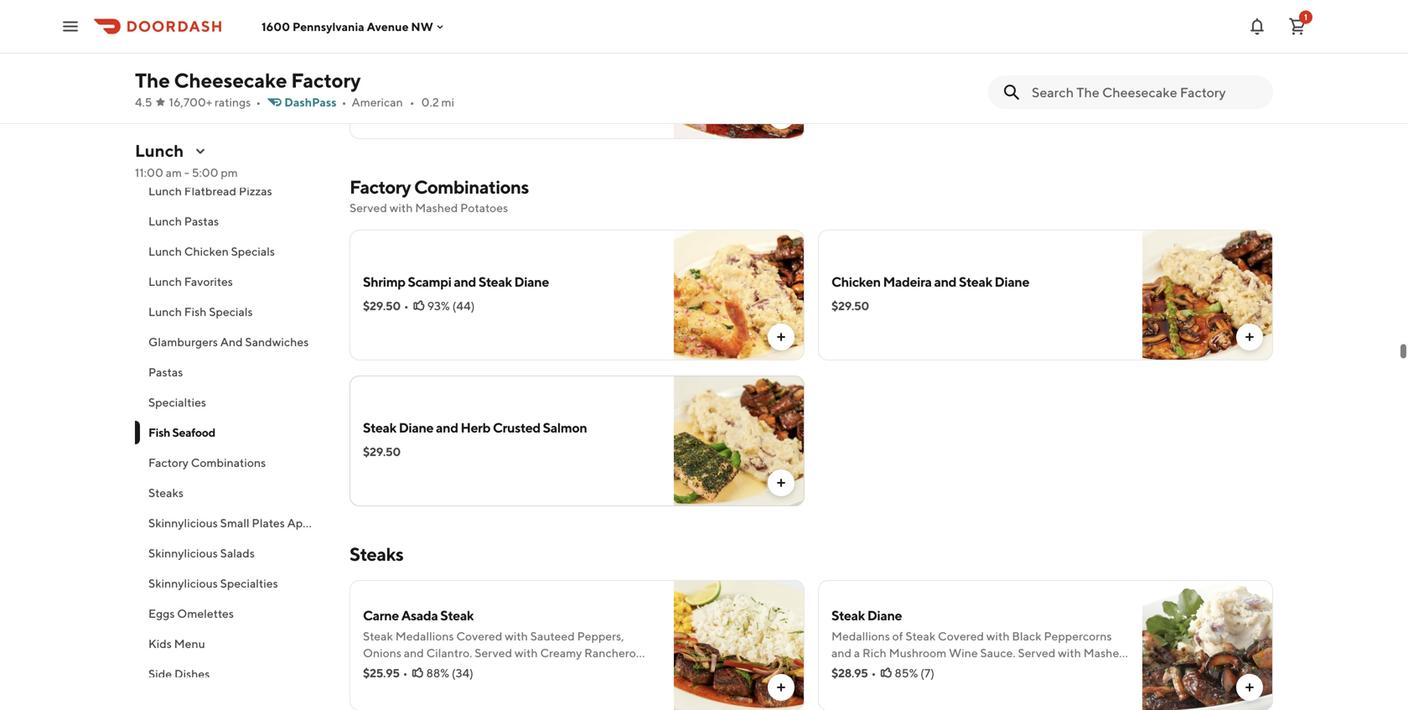Task type: locate. For each thing, give the bounding box(es) containing it.
0 vertical spatial specials
[[231, 244, 275, 258]]

favorites
[[184, 275, 233, 288]]

1 horizontal spatial pastas
[[184, 214, 219, 228]]

onions inside "steak diane medallions of steak covered with black peppercorns and a rich mushroom wine sauce. served with mashed potatoes and grilled onions"
[[943, 663, 982, 677]]

2 vertical spatial skinnylicious
[[148, 577, 218, 590]]

lunch flatbread pizzas
[[148, 184, 272, 198]]

add item to cart image
[[775, 330, 788, 344], [1244, 330, 1257, 344], [775, 476, 788, 490]]

steaks down the factory combinations
[[148, 486, 184, 500]]

$29.50 for chicken madeira and steak diane
[[832, 299, 869, 313]]

16,700+ ratings •
[[169, 95, 261, 109]]

2 vertical spatial factory
[[148, 456, 189, 470]]

diane inside "steak diane medallions of steak covered with black peppercorns and a rich mushroom wine sauce. served with mashed potatoes and grilled onions"
[[868, 608, 902, 623]]

eggs omelettes
[[148, 607, 234, 621]]

dashpass •
[[284, 95, 347, 109]]

0 horizontal spatial chicken
[[184, 244, 229, 258]]

0 vertical spatial combinations
[[414, 176, 529, 198]]

1 horizontal spatial medallions
[[832, 629, 890, 643]]

• for $28.95 •
[[872, 666, 877, 680]]

skinnylicious up skinnylicious salads
[[148, 516, 218, 530]]

medallions up a
[[832, 629, 890, 643]]

1 horizontal spatial onions
[[943, 663, 982, 677]]

mashed up scampi
[[415, 201, 458, 215]]

0 vertical spatial fish
[[184, 305, 207, 319]]

1 horizontal spatial covered
[[938, 629, 985, 643]]

the
[[135, 68, 170, 92]]

-
[[184, 166, 189, 179]]

pastas down lunch flatbread pizzas at left
[[184, 214, 219, 228]]

and left a
[[832, 646, 852, 660]]

0 vertical spatial chicken
[[184, 244, 229, 258]]

factory inside factory combinations served with mashed potatoes
[[350, 176, 411, 198]]

covered
[[456, 629, 503, 643], [938, 629, 985, 643]]

(7)
[[921, 666, 935, 680]]

lunch for lunch
[[135, 141, 184, 161]]

1 horizontal spatial combinations
[[414, 176, 529, 198]]

2 covered from the left
[[938, 629, 985, 643]]

specialties
[[148, 395, 206, 409], [220, 577, 278, 590]]

skinnylicious specialties
[[148, 577, 278, 590]]

a
[[854, 646, 860, 660]]

1 horizontal spatial potatoes
[[832, 663, 880, 677]]

glamburgers
[[148, 335, 218, 349]]

eggs
[[148, 607, 175, 621]]

fish down lunch favorites
[[184, 305, 207, 319]]

skinnylicious
[[148, 516, 218, 530], [148, 546, 218, 560], [148, 577, 218, 590]]

mashed down peppercorns
[[1084, 646, 1127, 660]]

pastas button
[[135, 357, 330, 387]]

1 covered from the left
[[456, 629, 503, 643]]

side dishes button
[[135, 659, 330, 689]]

and
[[220, 335, 243, 349]]

combinations inside factory combinations served with mashed potatoes
[[414, 176, 529, 198]]

specials inside button
[[231, 244, 275, 258]]

0 horizontal spatial fish
[[148, 426, 170, 439]]

shrimp scampi and steak diane image
[[674, 230, 805, 361]]

chicken
[[184, 244, 229, 258], [832, 274, 881, 290]]

potatoes down a
[[832, 663, 880, 677]]

1 vertical spatial mashed
[[1084, 646, 1127, 660]]

• right $25.95
[[403, 666, 408, 680]]

skinnylicious inside skinnylicious specialties button
[[148, 577, 218, 590]]

0 horizontal spatial pastas
[[148, 365, 183, 379]]

1 skinnylicious from the top
[[148, 516, 218, 530]]

mi
[[442, 95, 455, 109]]

served down black
[[1018, 646, 1056, 660]]

2 skinnylicious from the top
[[148, 546, 218, 560]]

1 vertical spatial specials
[[209, 305, 253, 319]]

0.2
[[422, 95, 439, 109]]

specialties down salads
[[220, 577, 278, 590]]

11:00 am - 5:00 pm
[[135, 166, 238, 179]]

add item to cart image for chicken madeira and steak diane
[[1244, 330, 1257, 344]]

appetizers
[[287, 516, 345, 530]]

factory combinations
[[148, 456, 266, 470]]

add item to cart image for medallions
[[1244, 681, 1257, 694]]

and
[[454, 274, 476, 290], [935, 274, 957, 290], [436, 420, 458, 436], [404, 646, 424, 660], [832, 646, 852, 660], [462, 663, 482, 677], [882, 663, 902, 677]]

covered inside "steak diane medallions of steak covered with black peppercorns and a rich mushroom wine sauce. served with mashed potatoes and grilled onions"
[[938, 629, 985, 643]]

dashpass
[[284, 95, 337, 109]]

specialties up fish seafood
[[148, 395, 206, 409]]

lunch pastas button
[[135, 206, 330, 236]]

crusted
[[493, 420, 541, 436]]

with inside factory combinations served with mashed potatoes
[[390, 201, 413, 215]]

0 vertical spatial specialties
[[148, 395, 206, 409]]

diane
[[514, 274, 549, 290], [995, 274, 1030, 290], [399, 420, 434, 436], [868, 608, 902, 623]]

2 horizontal spatial served
[[1018, 646, 1056, 660]]

0 vertical spatial potatoes
[[460, 201, 508, 215]]

lunch for lunch favorites
[[148, 275, 182, 288]]

1 vertical spatial fish
[[148, 426, 170, 439]]

• for $29.50 •
[[404, 299, 409, 313]]

potatoes up shrimp scampi and steak diane
[[460, 201, 508, 215]]

1 horizontal spatial specialties
[[220, 577, 278, 590]]

steaks up carne
[[350, 543, 404, 565]]

add item to cart image
[[775, 109, 788, 122], [775, 681, 788, 694], [1244, 681, 1257, 694]]

• left 0.2
[[410, 95, 415, 109]]

of
[[893, 629, 904, 643]]

onions inside carne asada steak steak medallions covered with sauteed peppers, onions and cilantro.  served with creamy ranchero sauce, fresh corn and white rice
[[363, 646, 402, 660]]

0 vertical spatial steaks
[[148, 486, 184, 500]]

1 horizontal spatial mashed
[[1084, 646, 1127, 660]]

1 horizontal spatial served
[[475, 646, 512, 660]]

madeira
[[883, 274, 932, 290]]

$26.95
[[363, 94, 400, 108]]

skinnylicious inside skinnylicious salads "button"
[[148, 546, 218, 560]]

factory combinations button
[[135, 448, 330, 478]]

1 medallions from the left
[[396, 629, 454, 643]]

medallions
[[396, 629, 454, 643], [832, 629, 890, 643]]

0 horizontal spatial combinations
[[191, 456, 266, 470]]

1 vertical spatial steaks
[[350, 543, 404, 565]]

served up 'shrimp'
[[350, 201, 387, 215]]

chicken left madeira
[[832, 274, 881, 290]]

lunch for lunch chicken specials
[[148, 244, 182, 258]]

1 vertical spatial onions
[[943, 663, 982, 677]]

lunch inside button
[[148, 244, 182, 258]]

and down "rich"
[[882, 663, 902, 677]]

0 horizontal spatial onions
[[363, 646, 402, 660]]

skinnylicious up eggs omelettes
[[148, 577, 218, 590]]

1 vertical spatial potatoes
[[832, 663, 880, 677]]

specials down lunch favorites button
[[209, 305, 253, 319]]

lunch fish specials button
[[135, 297, 330, 327]]

2 medallions from the left
[[832, 629, 890, 643]]

pastas down glamburgers
[[148, 365, 183, 379]]

lunch for lunch fish specials
[[148, 305, 182, 319]]

11:00
[[135, 166, 163, 179]]

skinnylicious for skinnylicious salads
[[148, 546, 218, 560]]

(44)
[[452, 299, 475, 313]]

4.5
[[135, 95, 152, 109]]

0 vertical spatial skinnylicious
[[148, 516, 218, 530]]

1600 pennsylvania avenue nw
[[262, 19, 433, 33]]

• left american
[[342, 95, 347, 109]]

fresh
[[401, 663, 431, 677]]

covered up wine
[[938, 629, 985, 643]]

combinations
[[414, 176, 529, 198], [191, 456, 266, 470]]

chicken up favorites on the left of the page
[[184, 244, 229, 258]]

onions
[[363, 646, 402, 660], [943, 663, 982, 677]]

mashed inside "steak diane medallions of steak covered with black peppercorns and a rich mushroom wine sauce. served with mashed potatoes and grilled onions"
[[1084, 646, 1127, 660]]

1 vertical spatial factory
[[350, 176, 411, 198]]

(10)
[[453, 94, 474, 108]]

1 horizontal spatial steaks
[[350, 543, 404, 565]]

american • 0.2 mi
[[352, 95, 455, 109]]

peppers,
[[577, 629, 624, 643]]

open menu image
[[60, 16, 81, 36]]

• for $25.95 •
[[403, 666, 408, 680]]

covered up cilantro.
[[456, 629, 503, 643]]

lunch for lunch flatbread pizzas
[[148, 184, 182, 198]]

omelettes
[[177, 607, 234, 621]]

fish
[[184, 305, 207, 319], [148, 426, 170, 439]]

peppercorns
[[1044, 629, 1112, 643]]

0 horizontal spatial steaks
[[148, 486, 184, 500]]

served up white
[[475, 646, 512, 660]]

1 vertical spatial combinations
[[191, 456, 266, 470]]

served inside carne asada steak steak medallions covered with sauteed peppers, onions and cilantro.  served with creamy ranchero sauce, fresh corn and white rice
[[475, 646, 512, 660]]

served inside "steak diane medallions of steak covered with black peppercorns and a rich mushroom wine sauce. served with mashed potatoes and grilled onions"
[[1018, 646, 1056, 660]]

1 button
[[1281, 10, 1315, 43]]

side
[[148, 667, 172, 681]]

shrimp scampi and steak diane
[[363, 274, 549, 290]]

medallions inside "steak diane medallions of steak covered with black peppercorns and a rich mushroom wine sauce. served with mashed potatoes and grilled onions"
[[832, 629, 890, 643]]

1600 pennsylvania avenue nw button
[[262, 19, 447, 33]]

• left the '93%'
[[404, 299, 409, 313]]

skinnylicious inside skinnylicious small plates appetizers button
[[148, 516, 218, 530]]

85%
[[895, 666, 919, 680]]

specials inside button
[[209, 305, 253, 319]]

0 horizontal spatial medallions
[[396, 629, 454, 643]]

skinnylicious up skinnylicious specialties
[[148, 546, 218, 560]]

•
[[256, 95, 261, 109], [342, 95, 347, 109], [410, 95, 415, 109], [404, 299, 409, 313], [403, 666, 408, 680], [872, 666, 877, 680]]

and up fresh
[[404, 646, 424, 660]]

rice
[[520, 663, 544, 677]]

0 horizontal spatial mashed
[[415, 201, 458, 215]]

0 horizontal spatial served
[[350, 201, 387, 215]]

pm
[[221, 166, 238, 179]]

• down "rich"
[[872, 666, 877, 680]]

american
[[352, 95, 403, 109]]

with up 'shrimp'
[[390, 201, 413, 215]]

seared ahi tuna* image
[[674, 8, 805, 139]]

fish left 'seafood'
[[148, 426, 170, 439]]

nw
[[411, 19, 433, 33]]

factory inside button
[[148, 456, 189, 470]]

80%
[[426, 94, 451, 108]]

covered for steak diane
[[938, 629, 985, 643]]

onions down wine
[[943, 663, 982, 677]]

specials down lunch pastas button
[[231, 244, 275, 258]]

combinations inside button
[[191, 456, 266, 470]]

notification bell image
[[1248, 16, 1268, 36]]

chicken madeira and steak diane
[[832, 274, 1030, 290]]

0 horizontal spatial covered
[[456, 629, 503, 643]]

16,700+
[[169, 95, 212, 109]]

0 horizontal spatial potatoes
[[460, 201, 508, 215]]

$28.95
[[832, 666, 868, 680]]

1 vertical spatial skinnylicious
[[148, 546, 218, 560]]

• for dashpass •
[[342, 95, 347, 109]]

3 skinnylicious from the top
[[148, 577, 218, 590]]

sandwiches
[[245, 335, 309, 349]]

steak
[[479, 274, 512, 290], [959, 274, 993, 290], [363, 420, 397, 436], [440, 608, 474, 623], [832, 608, 865, 623], [363, 629, 393, 643], [906, 629, 936, 643]]

lunch
[[135, 141, 184, 161], [148, 184, 182, 198], [148, 214, 182, 228], [148, 244, 182, 258], [148, 275, 182, 288], [148, 305, 182, 319]]

onions up sauce,
[[363, 646, 402, 660]]

0 vertical spatial mashed
[[415, 201, 458, 215]]

medallions down asada
[[396, 629, 454, 643]]

5:00
[[192, 166, 219, 179]]

1 vertical spatial specialties
[[220, 577, 278, 590]]

1 horizontal spatial fish
[[184, 305, 207, 319]]

0 vertical spatial onions
[[363, 646, 402, 660]]

1 vertical spatial chicken
[[832, 274, 881, 290]]

pizzas
[[239, 184, 272, 198]]

eggs omelettes button
[[135, 599, 330, 629]]

covered inside carne asada steak steak medallions covered with sauteed peppers, onions and cilantro.  served with creamy ranchero sauce, fresh corn and white rice
[[456, 629, 503, 643]]

and right madeira
[[935, 274, 957, 290]]

specials for lunch fish specials
[[209, 305, 253, 319]]



Task type: vqa. For each thing, say whether or not it's contained in the screenshot.
ln
no



Task type: describe. For each thing, give the bounding box(es) containing it.
black
[[1012, 629, 1042, 643]]

specials for lunch chicken specials
[[231, 244, 275, 258]]

with down peppercorns
[[1058, 646, 1082, 660]]

1 vertical spatial pastas
[[148, 365, 183, 379]]

skinnylicious salads
[[148, 546, 255, 560]]

Item Search search field
[[1032, 83, 1260, 101]]

avenue
[[367, 19, 409, 33]]

1 items, open order cart image
[[1288, 16, 1308, 36]]

skinnylicious specialties button
[[135, 569, 330, 599]]

add item to cart image for steak
[[775, 681, 788, 694]]

93%
[[427, 299, 450, 313]]

cilantro.
[[426, 646, 472, 660]]

• down the cheesecake factory
[[256, 95, 261, 109]]

combinations for factory combinations served with mashed potatoes
[[414, 176, 529, 198]]

steak diane and herb crusted salmon image
[[674, 376, 805, 506]]

menu
[[174, 637, 205, 651]]

factory combinations served with mashed potatoes
[[350, 176, 529, 215]]

$29.50 •
[[363, 299, 409, 313]]

1
[[1305, 12, 1308, 22]]

add item to cart image for shrimp scampi and steak diane
[[775, 330, 788, 344]]

seafood
[[172, 426, 215, 439]]

glamburgers and sandwiches
[[148, 335, 309, 349]]

steaks button
[[135, 478, 330, 508]]

skinnylicious small plates appetizers
[[148, 516, 345, 530]]

add item to cart image for steak diane and herb crusted salmon
[[775, 476, 788, 490]]

chicken inside button
[[184, 244, 229, 258]]

sauteed
[[531, 629, 575, 643]]

$29.50 for steak diane and herb crusted salmon
[[363, 445, 401, 459]]

$28.95 •
[[832, 666, 877, 680]]

specialties button
[[135, 387, 330, 418]]

1 horizontal spatial chicken
[[832, 274, 881, 290]]

steak diane medallions of steak covered with black peppercorns and a rich mushroom wine sauce. served with mashed potatoes and grilled onions
[[832, 608, 1127, 677]]

glamburgers and sandwiches button
[[135, 327, 330, 357]]

mashed inside factory combinations served with mashed potatoes
[[415, 201, 458, 215]]

corn
[[433, 663, 460, 677]]

covered for carne asada steak
[[456, 629, 503, 643]]

carne asada steak steak medallions covered with sauteed peppers, onions and cilantro.  served with creamy ranchero sauce, fresh corn and white rice
[[363, 608, 636, 677]]

carne
[[363, 608, 399, 623]]

am
[[166, 166, 182, 179]]

carne asada steak image
[[674, 580, 805, 710]]

plates
[[252, 516, 285, 530]]

1600
[[262, 19, 290, 33]]

kids menu
[[148, 637, 205, 651]]

$25.95
[[363, 666, 400, 680]]

fish seafood
[[148, 426, 215, 439]]

$25.95 •
[[363, 666, 408, 680]]

0 horizontal spatial specialties
[[148, 395, 206, 409]]

kids
[[148, 637, 172, 651]]

factory for factory combinations served with mashed potatoes
[[350, 176, 411, 198]]

and right corn
[[462, 663, 482, 677]]

lunch for lunch pastas
[[148, 214, 182, 228]]

salads
[[220, 546, 255, 560]]

0 vertical spatial pastas
[[184, 214, 219, 228]]

steaks inside steaks button
[[148, 486, 184, 500]]

• for american • 0.2 mi
[[410, 95, 415, 109]]

lunch chicken specials button
[[135, 236, 330, 267]]

medallions inside carne asada steak steak medallions covered with sauteed peppers, onions and cilantro.  served with creamy ranchero sauce, fresh corn and white rice
[[396, 629, 454, 643]]

fish inside button
[[184, 305, 207, 319]]

kids menu button
[[135, 629, 330, 659]]

lunch chicken specials
[[148, 244, 275, 258]]

lunch fish specials
[[148, 305, 253, 319]]

93% (44)
[[427, 299, 475, 313]]

white
[[485, 663, 518, 677]]

herb
[[461, 420, 491, 436]]

lunch pastas
[[148, 214, 219, 228]]

steak diane and herb crusted salmon
[[363, 420, 587, 436]]

served inside factory combinations served with mashed potatoes
[[350, 201, 387, 215]]

skinnylicious salads button
[[135, 538, 330, 569]]

factory for factory combinations
[[148, 456, 189, 470]]

small
[[220, 516, 250, 530]]

lunch flatbread pizzas button
[[135, 176, 330, 206]]

skinnylicious small plates appetizers button
[[135, 508, 345, 538]]

skinnylicious for skinnylicious small plates appetizers
[[148, 516, 218, 530]]

lunch favorites button
[[135, 267, 330, 297]]

potatoes inside "steak diane medallions of steak covered with black peppercorns and a rich mushroom wine sauce. served with mashed potatoes and grilled onions"
[[832, 663, 880, 677]]

80% (10)
[[426, 94, 474, 108]]

dishes
[[174, 667, 210, 681]]

skinnylicious for skinnylicious specialties
[[148, 577, 218, 590]]

wine
[[949, 646, 978, 660]]

menus image
[[194, 144, 207, 158]]

steak diane image
[[1143, 580, 1274, 710]]

0 vertical spatial factory
[[291, 68, 361, 92]]

asada
[[401, 608, 438, 623]]

with left sauteed
[[505, 629, 528, 643]]

creamy
[[540, 646, 582, 660]]

rich
[[863, 646, 887, 660]]

and up (44)
[[454, 274, 476, 290]]

with up sauce.
[[987, 629, 1010, 643]]

cheesecake
[[174, 68, 287, 92]]

side dishes
[[148, 667, 210, 681]]

combinations for factory combinations
[[191, 456, 266, 470]]

sauce,
[[363, 663, 399, 677]]

ranchero
[[585, 646, 636, 660]]

88% (34)
[[426, 666, 474, 680]]

sauce.
[[981, 646, 1016, 660]]

pennsylvania
[[293, 19, 365, 33]]

salmon
[[543, 420, 587, 436]]

and left herb
[[436, 420, 458, 436]]

potatoes inside factory combinations served with mashed potatoes
[[460, 201, 508, 215]]

ratings
[[215, 95, 251, 109]]

with up rice
[[515, 646, 538, 660]]

chicken madeira and steak diane image
[[1143, 230, 1274, 361]]



